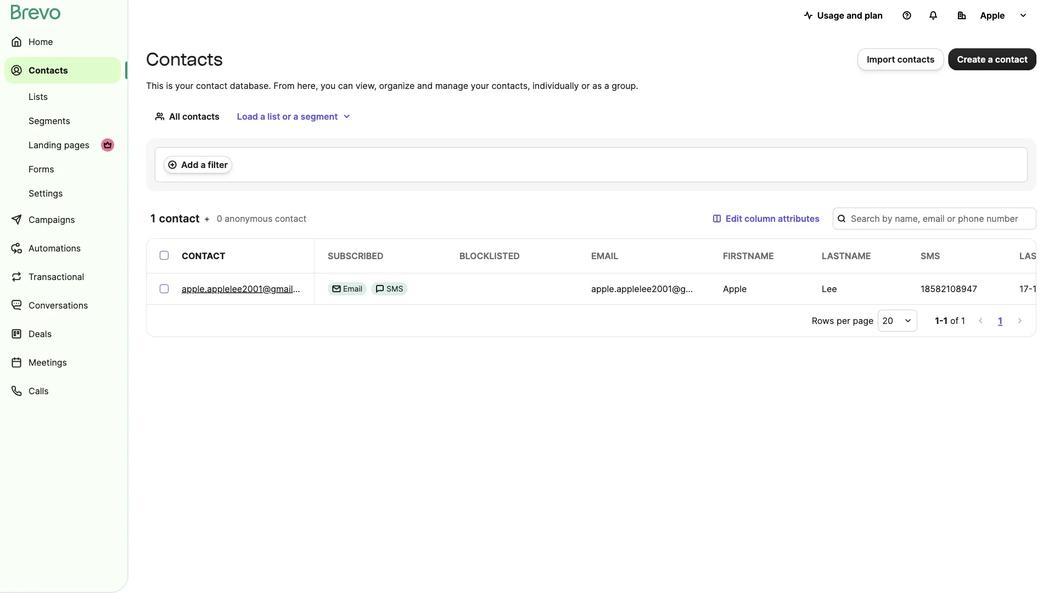 Task type: describe. For each thing, give the bounding box(es) containing it.
17-
[[1020, 283, 1033, 294]]

ch
[[1045, 251, 1055, 261]]

or inside load a list or a segment button
[[283, 111, 291, 122]]

20 inside 20 popup button
[[883, 315, 894, 326]]

1 your from the left
[[175, 80, 194, 91]]

all
[[169, 111, 180, 122]]

import
[[868, 54, 896, 65]]

1-
[[936, 315, 944, 326]]

per
[[837, 315, 851, 326]]

rows per page
[[812, 315, 874, 326]]

transactional
[[29, 271, 84, 282]]

column
[[745, 213, 776, 224]]

edit column attributes
[[726, 213, 820, 224]]

11-
[[1033, 283, 1045, 294]]

landing
[[29, 140, 62, 150]]

pages
[[64, 140, 90, 150]]

usage and plan button
[[796, 4, 892, 26]]

lists
[[29, 91, 48, 102]]

calls
[[29, 386, 49, 396]]

attributes
[[779, 213, 820, 224]]

manage
[[435, 80, 469, 91]]

forms
[[29, 164, 54, 174]]

deals link
[[4, 321, 121, 347]]

left___c25ys image for email
[[332, 285, 341, 293]]

contact up all contacts
[[196, 80, 228, 91]]

0
[[217, 213, 222, 224]]

1-1 of 1
[[936, 315, 966, 326]]

as
[[593, 80, 602, 91]]

transactional link
[[4, 264, 121, 290]]

lists link
[[4, 86, 121, 108]]

0 horizontal spatial contacts
[[29, 65, 68, 76]]

list
[[268, 111, 280, 122]]

all contacts
[[169, 111, 220, 122]]

contact inside 'button'
[[996, 54, 1028, 65]]

filter
[[208, 159, 228, 170]]

firstname
[[724, 251, 775, 261]]

settings
[[29, 188, 63, 199]]

create a contact button
[[949, 48, 1037, 70]]

add a filter
[[181, 159, 228, 170]]

+
[[204, 213, 210, 224]]

this is your contact database. from here, you can view, organize and manage your contacts, individually or as a group.
[[146, 80, 639, 91]]

automations
[[29, 243, 81, 254]]

a right list
[[294, 111, 299, 122]]

edit column attributes button
[[704, 208, 829, 230]]

left___c25ys image for sms
[[376, 285, 385, 293]]

lee
[[822, 283, 838, 294]]

0 horizontal spatial and
[[417, 80, 433, 91]]

last ch
[[1020, 251, 1055, 261]]

group.
[[612, 80, 639, 91]]

and inside button
[[847, 10, 863, 21]]

create a contact
[[958, 54, 1028, 65]]

page
[[853, 315, 874, 326]]

0 horizontal spatial apple
[[724, 283, 747, 294]]

1 horizontal spatial 20
[[1045, 283, 1055, 294]]

home
[[29, 36, 53, 47]]

1 inside button
[[999, 315, 1003, 326]]

contact left the +
[[159, 212, 200, 225]]

load a list or a segment button
[[228, 105, 360, 127]]

edit
[[726, 213, 743, 224]]

apple button
[[949, 4, 1037, 26]]

segments
[[29, 115, 70, 126]]

rows
[[812, 315, 835, 326]]

meetings link
[[4, 349, 121, 376]]

forms link
[[4, 158, 121, 180]]

a for load a list or a segment
[[260, 111, 265, 122]]

load a list or a segment
[[237, 111, 338, 122]]

landing pages link
[[4, 134, 121, 156]]

view,
[[356, 80, 377, 91]]

contacts,
[[492, 80, 530, 91]]

email
[[592, 251, 619, 261]]

17-11-20
[[1020, 283, 1055, 294]]

left___rvooi image
[[103, 141, 112, 149]]

segment
[[301, 111, 338, 122]]

import contacts
[[868, 54, 935, 65]]

create
[[958, 54, 986, 65]]

add a filter button
[[164, 156, 232, 174]]

a for create a contact
[[989, 54, 994, 65]]



Task type: locate. For each thing, give the bounding box(es) containing it.
a right the add
[[201, 159, 206, 170]]

campaigns
[[29, 214, 75, 225]]

conversations link
[[4, 292, 121, 319]]

your
[[175, 80, 194, 91], [471, 80, 489, 91]]

meetings
[[29, 357, 67, 368]]

of
[[951, 315, 959, 326]]

sms right email
[[387, 284, 403, 294]]

1 button
[[997, 313, 1005, 329]]

individually
[[533, 80, 579, 91]]

contacts up the is
[[146, 49, 223, 70]]

segments link
[[4, 110, 121, 132]]

1 horizontal spatial or
[[582, 80, 590, 91]]

campaigns link
[[4, 207, 121, 233]]

1
[[151, 212, 156, 225], [944, 315, 949, 326], [962, 315, 966, 326], [999, 315, 1003, 326]]

1 vertical spatial or
[[283, 111, 291, 122]]

left___c25ys image right email
[[376, 285, 385, 293]]

contacts for all contacts
[[182, 111, 220, 122]]

a for add a filter
[[201, 159, 206, 170]]

you
[[321, 80, 336, 91]]

1 vertical spatial sms
[[387, 284, 403, 294]]

2 left___c25ys image from the left
[[376, 285, 385, 293]]

and left plan
[[847, 10, 863, 21]]

0 horizontal spatial contacts
[[182, 111, 220, 122]]

20 right 'page'
[[883, 315, 894, 326]]

0 horizontal spatial 20
[[883, 315, 894, 326]]

apple.applelee2001@gmail.com
[[182, 283, 313, 294], [592, 283, 723, 294]]

0 vertical spatial contacts
[[898, 54, 935, 65]]

blocklisted
[[460, 251, 520, 261]]

organize
[[379, 80, 415, 91]]

landing pages
[[29, 140, 90, 150]]

1 vertical spatial apple
[[724, 283, 747, 294]]

your right manage
[[471, 80, 489, 91]]

calls link
[[4, 378, 121, 404]]

home link
[[4, 29, 121, 55]]

0 horizontal spatial left___c25ys image
[[332, 285, 341, 293]]

contacts for import contacts
[[898, 54, 935, 65]]

sms down search by name, email or phone number search box
[[921, 251, 941, 261]]

or
[[582, 80, 590, 91], [283, 111, 291, 122]]

contacts
[[146, 49, 223, 70], [29, 65, 68, 76]]

deals
[[29, 329, 52, 339]]

database.
[[230, 80, 271, 91]]

usage and plan
[[818, 10, 883, 21]]

apple.applelee2001@gmail.com for apple.applelee2001@gmail.com apple
[[592, 283, 723, 294]]

left___c25ys image left email
[[332, 285, 341, 293]]

18582108947
[[921, 283, 978, 294]]

1 horizontal spatial contacts
[[898, 54, 935, 65]]

0 horizontal spatial apple.applelee2001@gmail.com
[[182, 283, 313, 294]]

0 vertical spatial 20
[[1045, 283, 1055, 294]]

2 apple.applelee2001@gmail.com from the left
[[592, 283, 723, 294]]

a left list
[[260, 111, 265, 122]]

apple.applelee2001@gmail.com for apple.applelee2001@gmail.com
[[182, 283, 313, 294]]

20
[[1045, 283, 1055, 294], [883, 315, 894, 326]]

a right create
[[989, 54, 994, 65]]

1 vertical spatial contacts
[[182, 111, 220, 122]]

your right the is
[[175, 80, 194, 91]]

0 horizontal spatial sms
[[387, 284, 403, 294]]

0 vertical spatial apple
[[981, 10, 1006, 21]]

can
[[338, 80, 353, 91]]

1 left___c25ys image from the left
[[332, 285, 341, 293]]

or right list
[[283, 111, 291, 122]]

plan
[[865, 10, 883, 21]]

contacts
[[898, 54, 935, 65], [182, 111, 220, 122]]

0 vertical spatial and
[[847, 10, 863, 21]]

anonymous
[[225, 213, 273, 224]]

or left as
[[582, 80, 590, 91]]

is
[[166, 80, 173, 91]]

contacts right all
[[182, 111, 220, 122]]

1 horizontal spatial apple.applelee2001@gmail.com
[[592, 283, 723, 294]]

apple.applelee2001@gmail.com apple
[[592, 283, 747, 294]]

apple inside button
[[981, 10, 1006, 21]]

1 contact + 0 anonymous contact
[[151, 212, 307, 225]]

automations link
[[4, 235, 121, 262]]

0 vertical spatial sms
[[921, 251, 941, 261]]

1 horizontal spatial and
[[847, 10, 863, 21]]

1 vertical spatial and
[[417, 80, 433, 91]]

0 horizontal spatial or
[[283, 111, 291, 122]]

contact right anonymous in the top of the page
[[275, 213, 307, 224]]

20 button
[[879, 310, 918, 332]]

email
[[343, 284, 363, 294]]

and left manage
[[417, 80, 433, 91]]

0 horizontal spatial your
[[175, 80, 194, 91]]

here,
[[297, 80, 318, 91]]

sms
[[921, 251, 941, 261], [387, 284, 403, 294]]

apple up create a contact
[[981, 10, 1006, 21]]

contacts up the lists
[[29, 65, 68, 76]]

contacts link
[[4, 57, 121, 84]]

apple.applelee2001@gmail.com link
[[182, 282, 313, 296]]

a inside 'button'
[[989, 54, 994, 65]]

this
[[146, 80, 164, 91]]

2 your from the left
[[471, 80, 489, 91]]

1 horizontal spatial apple
[[981, 10, 1006, 21]]

load
[[237, 111, 258, 122]]

subscribed
[[328, 251, 384, 261]]

from
[[274, 80, 295, 91]]

add
[[181, 159, 199, 170]]

1 apple.applelee2001@gmail.com from the left
[[182, 283, 313, 294]]

contacts right import
[[898, 54, 935, 65]]

last
[[1020, 251, 1043, 261]]

usage
[[818, 10, 845, 21]]

1 horizontal spatial sms
[[921, 251, 941, 261]]

1 horizontal spatial left___c25ys image
[[376, 285, 385, 293]]

Search by name, email or phone number search field
[[833, 208, 1037, 230]]

apple down firstname
[[724, 283, 747, 294]]

contact
[[182, 251, 226, 261]]

1 vertical spatial 20
[[883, 315, 894, 326]]

0 vertical spatial or
[[582, 80, 590, 91]]

lastname
[[822, 251, 872, 261]]

a right as
[[605, 80, 610, 91]]

left___c25ys image
[[332, 285, 341, 293], [376, 285, 385, 293]]

a inside "button"
[[201, 159, 206, 170]]

and
[[847, 10, 863, 21], [417, 80, 433, 91]]

contact inside 1 contact + 0 anonymous contact
[[275, 213, 307, 224]]

contacts inside button
[[898, 54, 935, 65]]

settings link
[[4, 182, 121, 204]]

1 horizontal spatial contacts
[[146, 49, 223, 70]]

contact right create
[[996, 54, 1028, 65]]

20 right 17-
[[1045, 283, 1055, 294]]

conversations
[[29, 300, 88, 311]]

1 horizontal spatial your
[[471, 80, 489, 91]]

import contacts button
[[858, 48, 945, 70]]

a
[[989, 54, 994, 65], [605, 80, 610, 91], [260, 111, 265, 122], [294, 111, 299, 122], [201, 159, 206, 170]]



Task type: vqa. For each thing, say whether or not it's contained in the screenshot.
title
no



